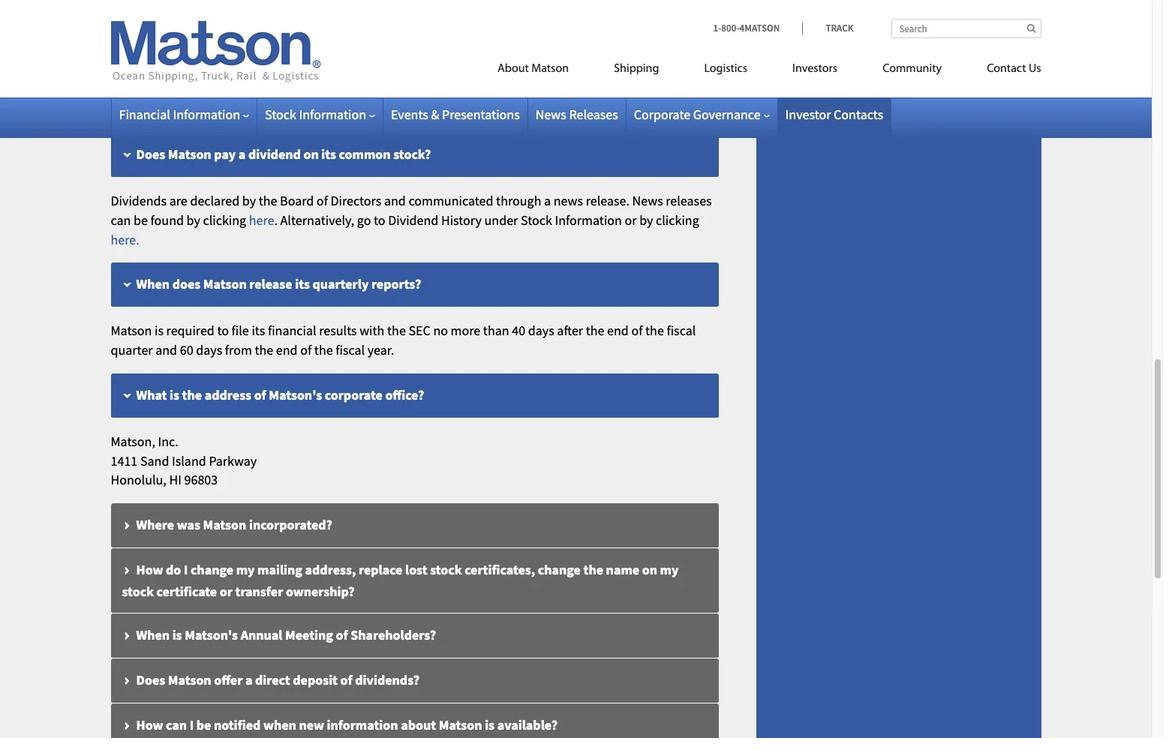 Task type: locate. For each thing, give the bounding box(es) containing it.
1411
[[111, 453, 138, 470]]

of up alternatively,
[[317, 192, 328, 210]]

matson,
[[111, 433, 155, 450]]

corporate governance link
[[634, 106, 770, 123]]

1 vertical spatial shareholder
[[309, 43, 379, 60]]

1 horizontal spatial on
[[643, 562, 658, 579]]

1 does from the top
[[136, 146, 165, 163]]

0 horizontal spatial matson's
[[185, 627, 238, 644]]

about
[[401, 717, 436, 735]]

information down release.
[[555, 212, 622, 229]]

2 when from the top
[[136, 627, 170, 644]]

0 horizontal spatial and
[[156, 342, 177, 359]]

how for can
[[136, 717, 163, 735]]

the inside providence ri 02940-3078 shareholder website www.computershare.com/investor shareholder online inquiries https://www-us.computershare.com/investor/contact in the u.s. (800) 454-0477 international (201) 680-6578
[[124, 82, 143, 99]]

is down the certificate
[[172, 627, 182, 644]]

1 horizontal spatial my
[[661, 562, 679, 579]]

its right file
[[252, 323, 265, 340]]

information up common
[[299, 106, 366, 123]]

i inside "how do i change my mailing address, replace lost stock certificates, change the name on my stock certificate or transfer ownership?"
[[184, 562, 188, 579]]

deposit
[[293, 672, 338, 689]]

days right the 40
[[528, 323, 555, 340]]

0 vertical spatial shareholder
[[111, 24, 180, 41]]

financial information link
[[119, 106, 249, 123]]

news inside dividends are declared by the board of directors and communicated through a news release. news releases can be found by clicking
[[633, 192, 664, 210]]

no
[[434, 323, 448, 340]]

1 horizontal spatial shareholder
[[309, 43, 379, 60]]

0 horizontal spatial i
[[184, 562, 188, 579]]

of inside dividends are declared by the board of directors and communicated through a news release. news releases can be found by clicking
[[317, 192, 328, 210]]

matson inside does matson offer a direct deposit of dividends? tab
[[168, 672, 212, 689]]

1 vertical spatial and
[[156, 342, 177, 359]]

replace
[[359, 562, 403, 579]]

matson's up offer
[[185, 627, 238, 644]]

clicking down releases
[[656, 212, 700, 229]]

does matson offer a direct deposit of dividends? tab
[[111, 659, 719, 704]]

0 horizontal spatial end
[[276, 342, 298, 359]]

its
[[322, 146, 336, 163], [295, 276, 310, 293], [252, 323, 265, 340]]

2 horizontal spatial its
[[322, 146, 336, 163]]

1 horizontal spatial end
[[608, 323, 629, 340]]

when down the certificate
[[136, 627, 170, 644]]

clicking
[[203, 212, 246, 229], [656, 212, 700, 229]]

1 horizontal spatial i
[[190, 717, 194, 735]]

1 vertical spatial when
[[136, 627, 170, 644]]

when is matson's annual meeting of shareholders?
[[136, 627, 436, 644]]

the
[[124, 82, 143, 99], [259, 192, 277, 210], [387, 323, 406, 340], [586, 323, 605, 340], [646, 323, 664, 340], [255, 342, 274, 359], [314, 342, 333, 359], [182, 387, 202, 404], [584, 562, 604, 579]]

notified
[[214, 717, 261, 735]]

of
[[317, 192, 328, 210], [632, 323, 643, 340], [300, 342, 312, 359], [254, 387, 266, 404], [336, 627, 348, 644], [341, 672, 353, 689]]

1 vertical spatial end
[[276, 342, 298, 359]]

shareholder up us.computershare.com/investor/contact
[[309, 43, 379, 60]]

when left does
[[136, 276, 170, 293]]

0 vertical spatial days
[[528, 323, 555, 340]]

1 horizontal spatial can
[[166, 717, 187, 735]]

when
[[264, 717, 296, 735]]

matson inside when does matson release its quarterly reports? tab
[[203, 276, 247, 293]]

on right name
[[643, 562, 658, 579]]

i right do
[[184, 562, 188, 579]]

under
[[485, 212, 518, 229]]

a for dividends?
[[245, 672, 253, 689]]

0 horizontal spatial fiscal
[[336, 342, 365, 359]]

change right certificates,
[[538, 562, 581, 579]]

incorporated?
[[249, 517, 333, 534]]

0 horizontal spatial my
[[236, 562, 255, 579]]

address
[[205, 387, 252, 404]]

when inside "tab"
[[136, 627, 170, 644]]

1 vertical spatial i
[[190, 717, 194, 735]]

i left "notified" on the left bottom of the page
[[190, 717, 194, 735]]

stock inside here . alternatively, go to dividend history under stock information or by clicking here.
[[521, 212, 553, 229]]

providence
[[111, 5, 174, 22]]

2 vertical spatial a
[[245, 672, 253, 689]]

direct
[[255, 672, 290, 689]]

or inside "how do i change my mailing address, replace lost stock certificates, change the name on my stock certificate or transfer ownership?"
[[220, 584, 233, 601]]

stock down the through
[[521, 212, 553, 229]]

0 vertical spatial when
[[136, 276, 170, 293]]

of right meeting
[[336, 627, 348, 644]]

0 vertical spatial news
[[536, 106, 567, 123]]

when does matson release its quarterly reports? tab panel
[[111, 322, 719, 360]]

1 clicking from the left
[[203, 212, 246, 229]]

1 horizontal spatial to
[[374, 212, 386, 229]]

1 vertical spatial stock
[[521, 212, 553, 229]]

after
[[557, 323, 584, 340]]

0 vertical spatial matson's
[[269, 387, 322, 404]]

0 horizontal spatial on
[[304, 146, 319, 163]]

is inside what is the address of matson's corporate office? tab
[[170, 387, 179, 404]]

new
[[299, 717, 324, 735]]

can inside tab
[[166, 717, 187, 735]]

on
[[304, 146, 319, 163], [643, 562, 658, 579]]

0 vertical spatial fiscal
[[667, 323, 696, 340]]

about matson link
[[475, 56, 592, 86]]

2 horizontal spatial information
[[555, 212, 622, 229]]

available?
[[498, 717, 558, 735]]

1 horizontal spatial stock
[[521, 212, 553, 229]]

clicking down the declared
[[203, 212, 246, 229]]

do
[[166, 562, 181, 579]]

1 vertical spatial does
[[136, 672, 165, 689]]

1 vertical spatial how
[[136, 717, 163, 735]]

events & presentations
[[391, 106, 520, 123]]

its right 'release'
[[295, 276, 310, 293]]

where
[[136, 517, 174, 534]]

96803
[[184, 472, 218, 489]]

0 horizontal spatial stock
[[265, 106, 297, 123]]

be left "notified" on the left bottom of the page
[[196, 717, 211, 735]]

1 vertical spatial be
[[196, 717, 211, 735]]

my
[[236, 562, 255, 579], [661, 562, 679, 579]]

how inside how can i be notified when new information about matson is available? tab
[[136, 717, 163, 735]]

of inside "tab"
[[336, 627, 348, 644]]

by inside here . alternatively, go to dividend history under stock information or by clicking here.
[[640, 212, 654, 229]]

0 horizontal spatial shareholder
[[111, 24, 180, 41]]

matson is required to file its financial results with the sec no more than 40 days after the end of the fiscal quarter and 60 days from the end of the fiscal year.
[[111, 323, 696, 359]]

can up here. link
[[111, 212, 131, 229]]

None search field
[[892, 19, 1042, 38]]

1 vertical spatial matson's
[[185, 627, 238, 644]]

0 horizontal spatial to
[[217, 323, 229, 340]]

is inside how can i be notified when new information about matson is available? tab
[[485, 717, 495, 735]]

0 horizontal spatial change
[[191, 562, 234, 579]]

1 vertical spatial can
[[166, 717, 187, 735]]

1 how from the top
[[136, 562, 163, 579]]

release.
[[586, 192, 630, 210]]

and inside dividends are declared by the board of directors and communicated through a news release. news releases can be found by clicking
[[384, 192, 406, 210]]

or down release.
[[625, 212, 637, 229]]

its inside when does matson release its quarterly reports? tab
[[295, 276, 310, 293]]

be down dividends
[[134, 212, 148, 229]]

from
[[225, 342, 252, 359]]

be inside tab
[[196, 717, 211, 735]]

days right 60
[[196, 342, 222, 359]]

2 does from the top
[[136, 672, 165, 689]]

a inside tab
[[245, 672, 253, 689]]

quarter
[[111, 342, 153, 359]]

results
[[319, 323, 357, 340]]

1 horizontal spatial news
[[633, 192, 664, 210]]

go
[[357, 212, 371, 229]]

1 vertical spatial stock
[[122, 584, 154, 601]]

0 horizontal spatial clicking
[[203, 212, 246, 229]]

matson inside how can i be notified when new information about matson is available? tab
[[439, 717, 483, 735]]

stock information
[[265, 106, 366, 123]]

does inside does matson offer a direct deposit of dividends? tab
[[136, 672, 165, 689]]

declared
[[190, 192, 240, 210]]

1 change from the left
[[191, 562, 234, 579]]

a
[[239, 146, 246, 163], [544, 192, 551, 210], [245, 672, 253, 689]]

0 vertical spatial its
[[322, 146, 336, 163]]

stock left the certificate
[[122, 584, 154, 601]]

1 vertical spatial to
[[217, 323, 229, 340]]

matson inside matson is required to file its financial results with the sec no more than 40 days after the end of the fiscal quarter and 60 days from the end of the fiscal year.
[[111, 323, 152, 340]]

board
[[280, 192, 314, 210]]

of right address
[[254, 387, 266, 404]]

1 horizontal spatial or
[[625, 212, 637, 229]]

is left required
[[155, 323, 164, 340]]

0 horizontal spatial days
[[196, 342, 222, 359]]

name
[[606, 562, 640, 579]]

to left file
[[217, 323, 229, 340]]

1 vertical spatial its
[[295, 276, 310, 293]]

contact
[[988, 63, 1027, 75]]

1 horizontal spatial stock
[[430, 562, 462, 579]]

1 vertical spatial a
[[544, 192, 551, 210]]

1 horizontal spatial be
[[196, 717, 211, 735]]

0 horizontal spatial can
[[111, 212, 131, 229]]

can left "notified" on the left bottom of the page
[[166, 717, 187, 735]]

what is the address of matson's corporate office? tab
[[111, 374, 719, 419]]

corporate governance
[[634, 106, 761, 123]]

0 vertical spatial i
[[184, 562, 188, 579]]

2 vertical spatial its
[[252, 323, 265, 340]]

0 vertical spatial does
[[136, 146, 165, 163]]

and inside matson is required to file its financial results with the sec no more than 40 days after the end of the fiscal quarter and 60 days from the end of the fiscal year.
[[156, 342, 177, 359]]

fiscal
[[667, 323, 696, 340], [336, 342, 365, 359]]

1 horizontal spatial its
[[295, 276, 310, 293]]

transfer
[[235, 584, 283, 601]]

on inside tab
[[304, 146, 319, 163]]

a right pay
[[239, 146, 246, 163]]

1 vertical spatial days
[[196, 342, 222, 359]]

matson's left the corporate
[[269, 387, 322, 404]]

0 horizontal spatial or
[[220, 584, 233, 601]]

0 vertical spatial or
[[625, 212, 637, 229]]

matson's inside "tab"
[[185, 627, 238, 644]]

1 vertical spatial or
[[220, 584, 233, 601]]

and left 60
[[156, 342, 177, 359]]

to right go
[[374, 212, 386, 229]]

end right after
[[608, 323, 629, 340]]

a left 'news' in the top of the page
[[544, 192, 551, 210]]

0 vertical spatial stock
[[430, 562, 462, 579]]

matson inside about matson link
[[532, 63, 569, 75]]

1 horizontal spatial information
[[299, 106, 366, 123]]

2 how from the top
[[136, 717, 163, 735]]

2 horizontal spatial by
[[640, 212, 654, 229]]

information inside here . alternatively, go to dividend history under stock information or by clicking here.
[[555, 212, 622, 229]]

end down financial at the top of page
[[276, 342, 298, 359]]

0 vertical spatial can
[[111, 212, 131, 229]]

news left releases at the top
[[536, 106, 567, 123]]

and up dividend
[[384, 192, 406, 210]]

dividend
[[248, 146, 301, 163]]

https://www-
[[111, 62, 186, 80]]

investor
[[786, 106, 832, 123]]

can inside dividends are declared by the board of directors and communicated through a news release. news releases can be found by clicking
[[111, 212, 131, 229]]

my right name
[[661, 562, 679, 579]]

1 horizontal spatial and
[[384, 192, 406, 210]]

where was matson incorporated? tab
[[111, 504, 719, 549]]

1 horizontal spatial clicking
[[656, 212, 700, 229]]

0 vertical spatial how
[[136, 562, 163, 579]]

does inside does matson pay a dividend on its common stock? tab
[[136, 146, 165, 163]]

information for financial information
[[173, 106, 240, 123]]

0 vertical spatial and
[[384, 192, 406, 210]]

1-
[[714, 22, 722, 35]]

is
[[155, 323, 164, 340], [170, 387, 179, 404], [172, 627, 182, 644], [485, 717, 495, 735]]

0 vertical spatial stock
[[265, 106, 297, 123]]

when inside when does matson release its quarterly reports? tab
[[136, 276, 170, 293]]

quarterly
[[313, 276, 369, 293]]

a right offer
[[245, 672, 253, 689]]

1 horizontal spatial days
[[528, 323, 555, 340]]

clicking inside dividends are declared by the board of directors and communicated through a news release. news releases can be found by clicking
[[203, 212, 246, 229]]

news
[[554, 192, 584, 210]]

0 horizontal spatial be
[[134, 212, 148, 229]]

when for when is matson's annual meeting of shareholders?
[[136, 627, 170, 644]]

news right release.
[[633, 192, 664, 210]]

to inside here . alternatively, go to dividend history under stock information or by clicking here.
[[374, 212, 386, 229]]

a inside tab
[[239, 146, 246, 163]]

when does matson release its quarterly reports? tab
[[111, 263, 719, 308]]

change up the certificate
[[191, 562, 234, 579]]

is right what
[[170, 387, 179, 404]]

what is the address of matson's corporate office?
[[136, 387, 425, 404]]

0 horizontal spatial information
[[173, 106, 240, 123]]

its inside matson is required to file its financial results with the sec no more than 40 days after the end of the fiscal quarter and 60 days from the end of the fiscal year.
[[252, 323, 265, 340]]

3078
[[228, 5, 255, 22]]

sec
[[409, 323, 431, 340]]

my up transfer
[[236, 562, 255, 579]]

2 clicking from the left
[[656, 212, 700, 229]]

is inside matson is required to file its financial results with the sec no more than 40 days after the end of the fiscal quarter and 60 days from the end of the fiscal year.
[[155, 323, 164, 340]]

1 horizontal spatial change
[[538, 562, 581, 579]]

address,
[[305, 562, 356, 579]]

stock right lost
[[430, 562, 462, 579]]

here.
[[111, 231, 139, 248]]

0 vertical spatial on
[[304, 146, 319, 163]]

or
[[625, 212, 637, 229], [220, 584, 233, 601]]

0 horizontal spatial its
[[252, 323, 265, 340]]

0 vertical spatial a
[[239, 146, 246, 163]]

1 vertical spatial news
[[633, 192, 664, 210]]

search image
[[1028, 23, 1037, 33]]

or inside here . alternatively, go to dividend history under stock information or by clicking here.
[[625, 212, 637, 229]]

history
[[441, 212, 482, 229]]

be inside dividends are declared by the board of directors and communicated through a news release. news releases can be found by clicking
[[134, 212, 148, 229]]

0 vertical spatial be
[[134, 212, 148, 229]]

events & presentations link
[[391, 106, 520, 123]]

i inside how can i be notified when new information about matson is available? tab
[[190, 717, 194, 735]]

1 my from the left
[[236, 562, 255, 579]]

1 horizontal spatial matson's
[[269, 387, 322, 404]]

sand
[[140, 453, 169, 470]]

1 when from the top
[[136, 276, 170, 293]]

0 horizontal spatial news
[[536, 106, 567, 123]]

here. link
[[111, 231, 139, 248]]

0 horizontal spatial stock
[[122, 584, 154, 601]]

corporate
[[634, 106, 691, 123]]

matson inside where was matson incorporated? tab
[[203, 517, 247, 534]]

shareholder down providence
[[111, 24, 180, 41]]

is inside the when is matson's annual meeting of shareholders? "tab"
[[172, 627, 182, 644]]

on right dividend
[[304, 146, 319, 163]]

logistics
[[705, 63, 748, 75]]

stock up does matson pay a dividend on its common stock?
[[265, 106, 297, 123]]

is left available?
[[485, 717, 495, 735]]

or left transfer
[[220, 584, 233, 601]]

1 vertical spatial on
[[643, 562, 658, 579]]

about matson
[[498, 63, 569, 75]]

in
[[111, 82, 122, 99]]

0 vertical spatial to
[[374, 212, 386, 229]]

information down 454-
[[173, 106, 240, 123]]

60
[[180, 342, 193, 359]]

its left common
[[322, 146, 336, 163]]

top menu navigation
[[430, 56, 1042, 86]]

matson
[[532, 63, 569, 75], [168, 146, 212, 163], [203, 276, 247, 293], [111, 323, 152, 340], [203, 517, 247, 534], [168, 672, 212, 689], [439, 717, 483, 735]]

2 change from the left
[[538, 562, 581, 579]]

how inside "how do i change my mailing address, replace lost stock certificates, change the name on my stock certificate or transfer ownership?"
[[136, 562, 163, 579]]

certificate
[[157, 584, 217, 601]]

certificates,
[[465, 562, 536, 579]]

inc.
[[158, 433, 179, 450]]



Task type: vqa. For each thing, say whether or not it's contained in the screenshot.
topmost 'and'
yes



Task type: describe. For each thing, give the bounding box(es) containing it.
a for common
[[239, 146, 246, 163]]

when for when does matson release its quarterly reports?
[[136, 276, 170, 293]]

is for matson
[[155, 323, 164, 340]]

releases
[[570, 106, 619, 123]]

was
[[177, 517, 200, 534]]

the inside dividends are declared by the board of directors and communicated through a news release. news releases can be found by clicking
[[259, 192, 277, 210]]

news releases
[[536, 106, 619, 123]]

can i buy shares of matson common stock directly from the company? tab panel
[[111, 0, 719, 120]]

1 horizontal spatial by
[[242, 192, 256, 210]]

800-
[[722, 22, 740, 35]]

where was matson incorporated?
[[136, 517, 333, 534]]

to inside matson is required to file its financial results with the sec no more than 40 days after the end of the fiscal quarter and 60 days from the end of the fiscal year.
[[217, 323, 229, 340]]

are
[[169, 192, 188, 210]]

40
[[512, 323, 526, 340]]

www.computershare.com/investor link
[[111, 43, 307, 60]]

www.computershare.com/investor
[[111, 43, 307, 60]]

providence ri 02940-3078 shareholder website www.computershare.com/investor shareholder online inquiries https://www-us.computershare.com/investor/contact in the u.s. (800) 454-0477 international (201) 680-6578
[[111, 5, 469, 118]]

ownership?
[[286, 584, 355, 601]]

2 my from the left
[[661, 562, 679, 579]]

ri
[[177, 5, 188, 22]]

of right after
[[632, 323, 643, 340]]

(800)
[[171, 82, 199, 99]]

contact us
[[988, 63, 1042, 75]]

presentations
[[442, 106, 520, 123]]

1 vertical spatial fiscal
[[336, 342, 365, 359]]

what is the address of matson's corporate office? tab panel
[[111, 432, 719, 490]]

website
[[183, 24, 227, 41]]

mailing
[[258, 562, 303, 579]]

dividend
[[388, 212, 439, 229]]

of right the deposit
[[341, 672, 353, 689]]

.
[[274, 212, 278, 229]]

0477
[[226, 82, 253, 99]]

i for do
[[184, 562, 188, 579]]

investor contacts link
[[786, 106, 884, 123]]

stock information link
[[265, 106, 375, 123]]

Search search field
[[892, 19, 1042, 38]]

track
[[826, 22, 854, 35]]

when is matson's annual meeting of shareholders? tab
[[111, 614, 719, 659]]

year.
[[368, 342, 395, 359]]

matson, inc. 1411 sand island parkway honolulu, hi 96803
[[111, 433, 257, 489]]

does matson pay a dividend on its common stock? tab
[[111, 133, 719, 178]]

02940-
[[191, 5, 229, 22]]

its inside does matson pay a dividend on its common stock? tab
[[322, 146, 336, 163]]

here . alternatively, go to dividend history under stock information or by clicking here.
[[111, 212, 700, 248]]

4matson
[[740, 22, 780, 35]]

matson's inside tab
[[269, 387, 322, 404]]

here
[[249, 212, 274, 229]]

how do i change my mailing address, replace lost stock certificates, change the name on my stock certificate or transfer ownership?
[[122, 562, 679, 601]]

required
[[166, 323, 215, 340]]

on inside "how do i change my mailing address, replace lost stock certificates, change the name on my stock certificate or transfer ownership?"
[[643, 562, 658, 579]]

0 horizontal spatial by
[[187, 212, 200, 229]]

&
[[431, 106, 440, 123]]

contacts
[[834, 106, 884, 123]]

matson image
[[111, 21, 321, 83]]

office?
[[386, 387, 425, 404]]

inquiries
[[420, 43, 469, 60]]

1 horizontal spatial fiscal
[[667, 323, 696, 340]]

stock?
[[394, 146, 431, 163]]

information
[[327, 717, 398, 735]]

events
[[391, 106, 429, 123]]

us.computershare.com/investor/contact
[[186, 62, 415, 80]]

clicking inside here . alternatively, go to dividend history under stock information or by clicking here.
[[656, 212, 700, 229]]

investor contacts
[[786, 106, 884, 123]]

pay
[[214, 146, 236, 163]]

how do i change my mailing address, replace lost stock certificates, change the name on my stock certificate or transfer ownership? tab
[[111, 549, 719, 614]]

454-
[[202, 82, 226, 99]]

offer
[[214, 672, 243, 689]]

does matson pay a dividend on its common stock? tab panel
[[111, 192, 719, 250]]

the inside "how do i change my mailing address, replace lost stock certificates, change the name on my stock certificate or transfer ownership?"
[[584, 562, 604, 579]]

is for what
[[170, 387, 179, 404]]

i for can
[[190, 717, 194, 735]]

dividends are declared by the board of directors and communicated through a news release. news releases can be found by clicking
[[111, 192, 712, 229]]

through
[[496, 192, 542, 210]]

of down financial at the top of page
[[300, 342, 312, 359]]

how can i be notified when new information about matson is available? tab
[[111, 704, 719, 739]]

0 vertical spatial end
[[608, 323, 629, 340]]

a inside dividends are declared by the board of directors and communicated through a news release. news releases can be found by clicking
[[544, 192, 551, 210]]

with
[[360, 323, 385, 340]]

releases
[[666, 192, 712, 210]]

how can i be notified when new information about matson is available?
[[136, 717, 558, 735]]

financial
[[268, 323, 317, 340]]

track link
[[803, 22, 854, 35]]

shipping
[[614, 63, 660, 75]]

information for stock information
[[299, 106, 366, 123]]

does for does matson offer a direct deposit of dividends?
[[136, 672, 165, 689]]

island
[[172, 453, 206, 470]]

news releases link
[[536, 106, 619, 123]]

680-
[[218, 101, 242, 118]]

more
[[451, 323, 481, 340]]

annual
[[241, 627, 283, 644]]

(201)
[[187, 101, 215, 118]]

how for do
[[136, 562, 163, 579]]

1-800-4matson
[[714, 22, 780, 35]]

u.s.
[[146, 82, 168, 99]]

matson inside does matson pay a dividend on its common stock? tab
[[168, 146, 212, 163]]

directors
[[331, 192, 382, 210]]

investors
[[793, 63, 838, 75]]

release
[[250, 276, 293, 293]]

does matson pay a dividend on its common stock?
[[136, 146, 431, 163]]

us
[[1029, 63, 1042, 75]]

is for when
[[172, 627, 182, 644]]

when does matson release its quarterly reports?
[[136, 276, 421, 293]]

governance
[[694, 106, 761, 123]]

does for does matson pay a dividend on its common stock?
[[136, 146, 165, 163]]

lost
[[405, 562, 428, 579]]

about
[[498, 63, 529, 75]]

community link
[[861, 56, 965, 86]]



